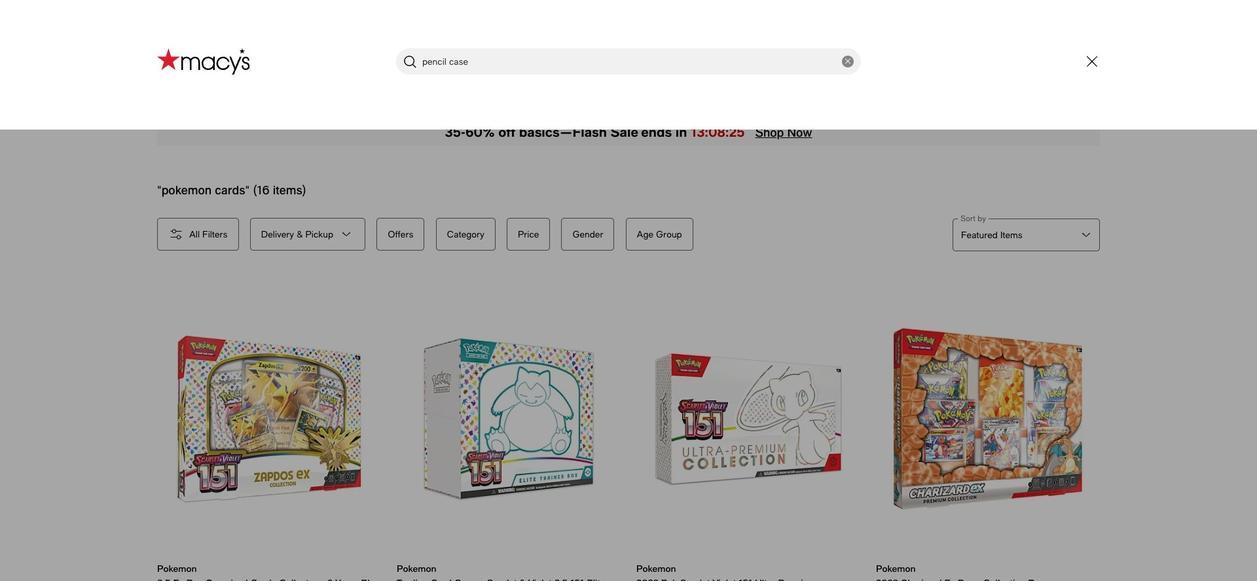 Task type: describe. For each thing, give the bounding box(es) containing it.
search large image
[[402, 54, 418, 69]]

Search text field
[[396, 48, 861, 75]]

2023 pok scarlet violet 151 ultra premium collection group
[[637, 282, 861, 582]]



Task type: locate. For each thing, give the bounding box(es) containing it.
status
[[157, 183, 306, 197]]

click to clear this textbox image
[[842, 56, 854, 67]]

3.5 ex box oversized cards-collectors, 6 years plus group
[[157, 282, 381, 582]]

trading card games scarlet & violet 3.5 151 elite trainer box group
[[397, 282, 621, 582]]

2023 charizard ex prem collection box group
[[876, 282, 1100, 582]]



Task type: vqa. For each thing, say whether or not it's contained in the screenshot.
Search text box
yes



